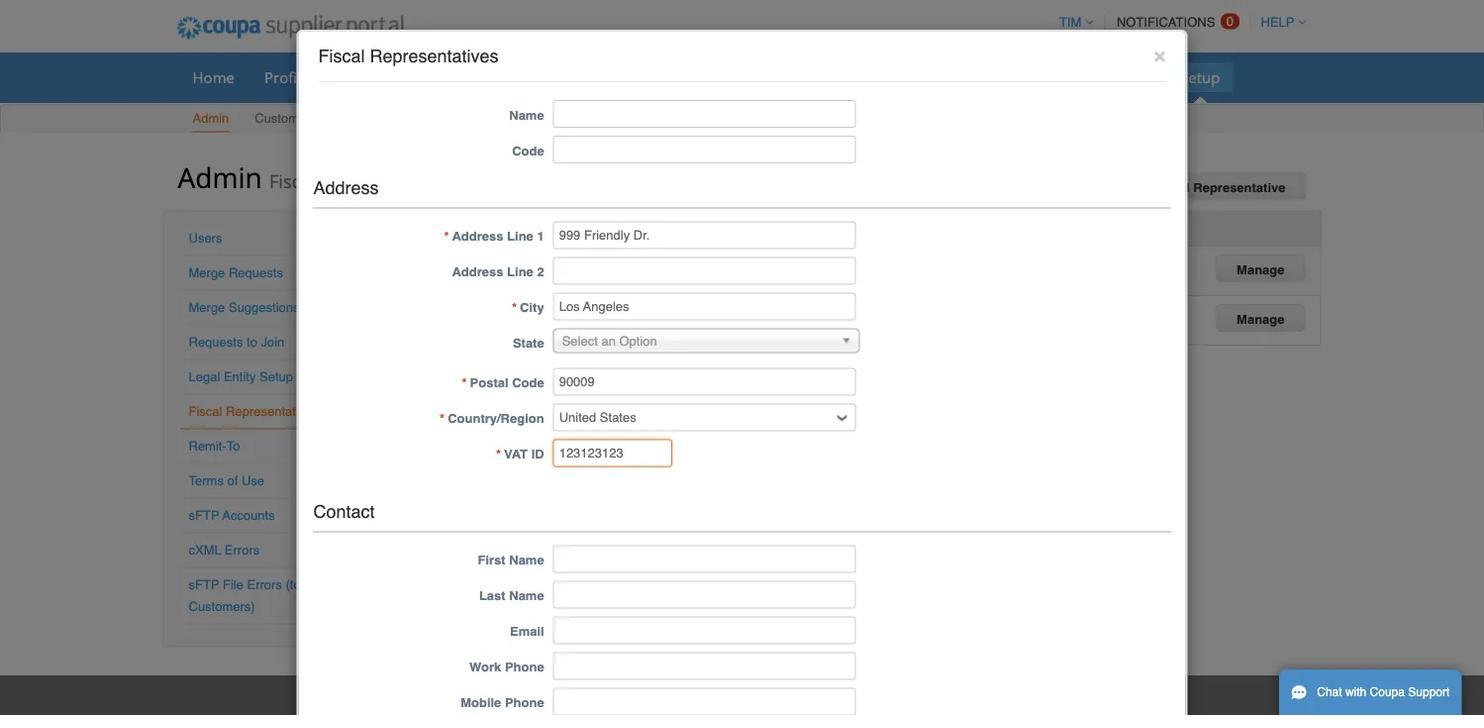 Task type: describe. For each thing, give the bounding box(es) containing it.
1 vertical spatial country/region
[[448, 411, 545, 426]]

merge suggestions
[[189, 300, 300, 315]]

Mobile Phone text field
[[553, 688, 857, 715]]

1 line from the top
[[507, 229, 534, 244]]

* postal code
[[462, 376, 545, 390]]

0 vertical spatial country/region
[[503, 221, 600, 236]]

to
[[247, 335, 257, 350]]

1 manage link from the top
[[1217, 255, 1306, 282]]

email
[[510, 624, 545, 639]]

sftp accounts link
[[189, 508, 275, 523]]

1 vertical spatial fiscal representatives
[[189, 404, 319, 419]]

2 manage link from the top
[[1217, 304, 1306, 332]]

chat with coupa support
[[1318, 686, 1451, 699]]

profile
[[265, 67, 309, 87]]

catalogs
[[730, 67, 789, 87]]

entity
[[224, 370, 256, 384]]

0 horizontal spatial id
[[532, 447, 545, 462]]

merge for merge requests
[[189, 265, 225, 280]]

mobile
[[461, 695, 502, 710]]

* for * postal code
[[462, 376, 467, 390]]

legal entity setup
[[189, 370, 293, 384]]

requests to join
[[189, 335, 285, 350]]

cxml errors
[[189, 543, 260, 558]]

* vat id
[[496, 447, 545, 462]]

sftp file errors (to customers) link
[[189, 578, 301, 614]]

use
[[242, 474, 265, 488]]

postal
[[470, 376, 509, 390]]

coupa
[[1371, 686, 1406, 699]]

1 manage from the top
[[1237, 262, 1285, 277]]

ons
[[1126, 67, 1151, 87]]

address line 2
[[452, 265, 545, 279]]

0 horizontal spatial coupa supplier portal image
[[163, 3, 418, 53]]

support
[[1409, 686, 1451, 699]]

users link
[[189, 231, 222, 246]]

cxml
[[189, 543, 221, 558]]

Name text field
[[553, 100, 857, 128]]

merge suggestions link
[[189, 300, 300, 315]]

merge requests
[[189, 265, 283, 280]]

add-
[[1094, 67, 1126, 87]]

home link
[[180, 62, 248, 92]]

customer setup
[[255, 111, 348, 126]]

2 line from the top
[[507, 265, 534, 279]]

catalogs link
[[717, 62, 802, 92]]

add fiscal representative link
[[1104, 173, 1307, 201]]

select an option
[[562, 334, 658, 349]]

customer setup link
[[254, 106, 349, 132]]

home
[[193, 67, 235, 87]]

sftp accounts
[[189, 508, 275, 523]]

terms of use link
[[189, 474, 265, 488]]

admin link
[[192, 106, 230, 132]]

admin for admin
[[193, 111, 229, 126]]

cxml errors link
[[189, 543, 260, 558]]

requests to join link
[[189, 335, 285, 350]]

1 horizontal spatial id
[[724, 221, 737, 236]]

vat
[[504, 447, 528, 462]]

service/time sheets link
[[404, 62, 569, 92]]

option
[[620, 334, 658, 349]]

1 vertical spatial address
[[452, 229, 504, 244]]

Code text field
[[553, 136, 857, 163]]

work phone
[[470, 660, 545, 675]]

customer
[[255, 111, 311, 126]]

1 vertical spatial coupa supplier portal image
[[693, 695, 792, 715]]

1 states from the top
[[543, 256, 580, 271]]

mobile phone
[[461, 695, 545, 710]]

1 vertical spatial setup
[[314, 111, 348, 126]]

contact
[[314, 501, 375, 522]]

business performance
[[819, 67, 974, 87]]

name for last name
[[509, 588, 545, 603]]

business performance link
[[806, 62, 987, 92]]

chat with coupa support button
[[1280, 670, 1463, 715]]

state
[[513, 336, 545, 351]]

legal entity setup link
[[189, 370, 293, 384]]

2
[[537, 265, 545, 279]]

fiscal inside admin fiscal representatives
[[269, 168, 315, 193]]

service/time sheets
[[417, 67, 556, 87]]

merge for merge suggestions
[[189, 300, 225, 315]]

asn link
[[573, 62, 627, 92]]

phone for mobile phone
[[505, 695, 545, 710]]

* for * country/region
[[440, 411, 445, 426]]

customers)
[[189, 599, 255, 614]]

sourcing
[[1004, 67, 1064, 87]]

registrations
[[902, 221, 984, 236]]

sftp file errors (to customers)
[[189, 578, 301, 614]]

2 tax from the left
[[877, 221, 899, 236]]

fiscal right add
[[1154, 180, 1190, 195]]

1 united from the top
[[503, 256, 540, 271]]

1 name from the top
[[509, 107, 545, 122]]

an
[[602, 334, 616, 349]]

asn
[[586, 67, 614, 87]]

add
[[1125, 180, 1150, 195]]

* for * city
[[512, 300, 517, 315]]

select
[[562, 334, 598, 349]]



Task type: vqa. For each thing, say whether or not it's contained in the screenshot.
The Net to the left
no



Task type: locate. For each thing, give the bounding box(es) containing it.
0 horizontal spatial tax
[[699, 221, 721, 236]]

merge requests link
[[189, 265, 283, 280]]

sheets
[[510, 67, 556, 87]]

states down the 1
[[543, 256, 580, 271]]

first name
[[478, 553, 545, 568]]

1 horizontal spatial setup
[[314, 111, 348, 126]]

add-ons link
[[1081, 62, 1164, 92]]

of
[[227, 474, 238, 488]]

united states
[[503, 256, 580, 271], [503, 306, 580, 321]]

0 vertical spatial united
[[503, 256, 540, 271]]

coupa supplier portal image down the work phone text field
[[693, 695, 792, 715]]

phone down work phone
[[505, 695, 545, 710]]

Last Name text field
[[553, 581, 857, 609]]

address down the * address line 1
[[452, 265, 504, 279]]

First Name text field
[[553, 545, 857, 573]]

address for address
[[314, 178, 379, 198]]

city
[[520, 300, 545, 315]]

0 vertical spatial requests
[[229, 265, 283, 280]]

remit-to
[[189, 439, 240, 454]]

0 vertical spatial manage link
[[1217, 255, 1306, 282]]

name for first name
[[509, 553, 545, 568]]

id
[[724, 221, 737, 236], [532, 447, 545, 462]]

0 vertical spatial representatives
[[370, 46, 499, 66]]

phone
[[505, 660, 545, 675], [505, 695, 545, 710]]

* for * address line 1
[[444, 229, 449, 244]]

None text field
[[553, 222, 857, 249], [553, 293, 857, 321], [553, 368, 857, 396], [553, 439, 673, 467], [553, 222, 857, 249], [553, 293, 857, 321], [553, 368, 857, 396], [553, 439, 673, 467]]

0 vertical spatial manage
[[1237, 262, 1285, 277]]

0 vertical spatial line
[[507, 229, 534, 244]]

address for address line 2
[[452, 265, 504, 279]]

0 vertical spatial fiscal representatives
[[318, 46, 499, 66]]

2 states from the top
[[543, 306, 580, 321]]

remit-
[[189, 439, 227, 454]]

tax right associated
[[877, 221, 899, 236]]

business
[[819, 67, 880, 87]]

1 vertical spatial admin
[[178, 158, 262, 196]]

invoices
[[644, 67, 700, 87]]

23432
[[699, 256, 735, 271]]

tax id
[[699, 221, 737, 236]]

select an option link
[[553, 328, 861, 353]]

representatives inside admin fiscal representatives
[[320, 168, 454, 193]]

sftp inside sftp file errors (to customers)
[[189, 578, 219, 592]]

associated
[[805, 221, 874, 236]]

setup right ×
[[1181, 67, 1221, 87]]

0 vertical spatial phone
[[505, 660, 545, 675]]

1 vertical spatial errors
[[247, 578, 282, 592]]

phone for work phone
[[505, 660, 545, 675]]

0 vertical spatial coupa supplier portal image
[[163, 3, 418, 53]]

0 vertical spatial code
[[512, 143, 545, 158]]

setup right customer
[[314, 111, 348, 126]]

* country/region
[[440, 411, 545, 426]]

1 vertical spatial code
[[512, 376, 545, 390]]

errors left (to
[[247, 578, 282, 592]]

1 horizontal spatial coupa supplier portal image
[[693, 695, 792, 715]]

accounts
[[222, 508, 275, 523]]

errors down accounts
[[225, 543, 260, 558]]

name right first
[[509, 553, 545, 568]]

name down sheets
[[509, 107, 545, 122]]

merge
[[189, 265, 225, 280], [189, 300, 225, 315]]

admin down admin link
[[178, 158, 262, 196]]

tax up 23432
[[699, 221, 721, 236]]

1 vertical spatial manage link
[[1217, 304, 1306, 332]]

0 vertical spatial setup
[[1181, 67, 1221, 87]]

last
[[479, 588, 506, 603]]

orders
[[339, 67, 387, 87]]

1 vertical spatial phone
[[505, 695, 545, 710]]

2 merge from the top
[[189, 300, 225, 315]]

1 tax from the left
[[699, 221, 721, 236]]

×
[[1154, 43, 1166, 67]]

united states up state
[[503, 306, 580, 321]]

2 vertical spatial representatives
[[226, 404, 319, 419]]

fiscal representatives
[[318, 46, 499, 66], [189, 404, 319, 419]]

2 phone from the top
[[505, 695, 545, 710]]

1 vertical spatial united
[[503, 306, 540, 321]]

united
[[503, 256, 540, 271], [503, 306, 540, 321]]

add fiscal representative
[[1125, 180, 1286, 195]]

1 vertical spatial representatives
[[320, 168, 454, 193]]

errors inside sftp file errors (to customers)
[[247, 578, 282, 592]]

1 merge from the top
[[189, 265, 225, 280]]

admin fiscal representatives
[[178, 158, 454, 196]]

2 horizontal spatial setup
[[1181, 67, 1221, 87]]

fiscal up orders
[[318, 46, 365, 66]]

1 vertical spatial sftp
[[189, 578, 219, 592]]

remit-to link
[[189, 439, 240, 454]]

address
[[314, 178, 379, 198], [452, 229, 504, 244], [452, 265, 504, 279]]

id right vat
[[532, 447, 545, 462]]

0 vertical spatial errors
[[225, 543, 260, 558]]

work
[[470, 660, 502, 675]]

0 vertical spatial states
[[543, 256, 580, 271]]

fiscal down legal on the left bottom
[[189, 404, 222, 419]]

code right the postal
[[512, 376, 545, 390]]

associated tax registrations
[[805, 221, 984, 236]]

setup down join
[[260, 370, 293, 384]]

with
[[1346, 686, 1367, 699]]

requests left to at the top of page
[[189, 335, 243, 350]]

first
[[478, 553, 506, 568]]

2 vertical spatial setup
[[260, 370, 293, 384]]

1 vertical spatial states
[[543, 306, 580, 321]]

2 sftp from the top
[[189, 578, 219, 592]]

representative
[[1194, 180, 1286, 195]]

1 vertical spatial requests
[[189, 335, 243, 350]]

× button
[[1154, 43, 1166, 67]]

manage
[[1237, 262, 1285, 277], [1237, 312, 1285, 326]]

requests up suggestions
[[229, 265, 283, 280]]

states up select
[[543, 306, 580, 321]]

2 united states from the top
[[503, 306, 580, 321]]

0 vertical spatial merge
[[189, 265, 225, 280]]

terms
[[189, 474, 224, 488]]

* city
[[512, 300, 545, 315]]

file
[[223, 578, 244, 592]]

add-ons
[[1094, 67, 1151, 87]]

performance
[[884, 67, 974, 87]]

address down the customer setup link
[[314, 178, 379, 198]]

admin
[[193, 111, 229, 126], [178, 158, 262, 196]]

errors
[[225, 543, 260, 558], [247, 578, 282, 592]]

address up the address line 2 in the top left of the page
[[452, 229, 504, 244]]

1 vertical spatial manage
[[1237, 312, 1285, 326]]

id up 23432
[[724, 221, 737, 236]]

0 vertical spatial address
[[314, 178, 379, 198]]

1 vertical spatial merge
[[189, 300, 225, 315]]

1 vertical spatial id
[[532, 447, 545, 462]]

merge down merge requests link on the left top of the page
[[189, 300, 225, 315]]

0 horizontal spatial setup
[[260, 370, 293, 384]]

sftp up 'customers)'
[[189, 578, 219, 592]]

0 vertical spatial id
[[724, 221, 737, 236]]

1 vertical spatial line
[[507, 265, 534, 279]]

sourcing link
[[991, 62, 1077, 92]]

1 sftp from the top
[[189, 508, 219, 523]]

fiscal down the customer setup link
[[269, 168, 315, 193]]

invoices link
[[631, 62, 713, 92]]

sftp
[[189, 508, 219, 523], [189, 578, 219, 592]]

line left 2
[[507, 265, 534, 279]]

states
[[543, 256, 580, 271], [543, 306, 580, 321]]

orders link
[[326, 62, 400, 92]]

united down the 1
[[503, 256, 540, 271]]

2 name from the top
[[509, 553, 545, 568]]

legal
[[189, 370, 220, 384]]

sftp for sftp accounts
[[189, 508, 219, 523]]

2 code from the top
[[512, 376, 545, 390]]

code down sheets
[[512, 143, 545, 158]]

2 manage from the top
[[1237, 312, 1285, 326]]

1 vertical spatial name
[[509, 553, 545, 568]]

2 vertical spatial name
[[509, 588, 545, 603]]

profile link
[[252, 62, 322, 92]]

Email text field
[[553, 617, 857, 644]]

suggestions
[[229, 300, 300, 315]]

1 phone from the top
[[505, 660, 545, 675]]

last name
[[479, 588, 545, 603]]

join
[[261, 335, 285, 350]]

setup link
[[1168, 62, 1234, 92]]

merge down users
[[189, 265, 225, 280]]

(to
[[286, 578, 301, 592]]

tax
[[699, 221, 721, 236], [877, 221, 899, 236]]

2 vertical spatial address
[[452, 265, 504, 279]]

0 vertical spatial admin
[[193, 111, 229, 126]]

admin down home link
[[193, 111, 229, 126]]

country/region down the postal
[[448, 411, 545, 426]]

code
[[512, 143, 545, 158], [512, 376, 545, 390]]

admin for admin fiscal representatives
[[178, 158, 262, 196]]

2 united from the top
[[503, 306, 540, 321]]

*
[[444, 229, 449, 244], [512, 300, 517, 315], [462, 376, 467, 390], [440, 411, 445, 426], [496, 447, 501, 462]]

1 code from the top
[[512, 143, 545, 158]]

Address Line 2 text field
[[553, 257, 857, 285]]

users
[[189, 231, 222, 246]]

united states down the 1
[[503, 256, 580, 271]]

3 name from the top
[[509, 588, 545, 603]]

phone down the email
[[505, 660, 545, 675]]

1 vertical spatial united states
[[503, 306, 580, 321]]

setup
[[1181, 67, 1221, 87], [314, 111, 348, 126], [260, 370, 293, 384]]

service/time
[[417, 67, 506, 87]]

0 vertical spatial name
[[509, 107, 545, 122]]

line left the 1
[[507, 229, 534, 244]]

chat
[[1318, 686, 1343, 699]]

0 vertical spatial sftp
[[189, 508, 219, 523]]

coupa supplier portal image up profile at the left of the page
[[163, 3, 418, 53]]

1 horizontal spatial tax
[[877, 221, 899, 236]]

coupa supplier portal image
[[163, 3, 418, 53], [693, 695, 792, 715]]

sftp for sftp file errors (to customers)
[[189, 578, 219, 592]]

manage link
[[1217, 255, 1306, 282], [1217, 304, 1306, 332]]

1 united states from the top
[[503, 256, 580, 271]]

0 vertical spatial united states
[[503, 256, 580, 271]]

* address line 1
[[444, 229, 545, 244]]

name right last
[[509, 588, 545, 603]]

united up state
[[503, 306, 540, 321]]

fiscal representatives up orders
[[318, 46, 499, 66]]

country/region up 2
[[503, 221, 600, 236]]

1
[[537, 229, 545, 244]]

sftp up cxml
[[189, 508, 219, 523]]

fiscal
[[318, 46, 365, 66], [269, 168, 315, 193], [1154, 180, 1190, 195], [189, 404, 222, 419]]

to
[[227, 439, 240, 454]]

* for * vat id
[[496, 447, 501, 462]]

Work Phone text field
[[553, 652, 857, 680]]

fiscal representatives down legal entity setup link
[[189, 404, 319, 419]]



